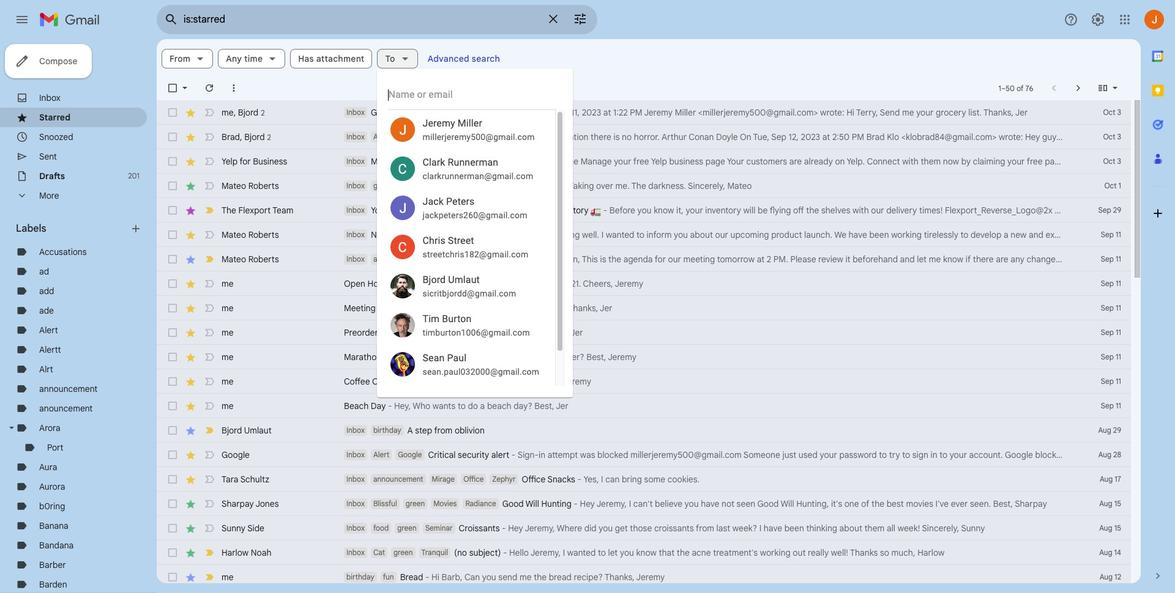 Task type: locate. For each thing, give the bounding box(es) containing it.
1 horizontal spatial pm
[[852, 132, 865, 143]]

sep 11 for hey, do you want to run a marathon in november? best, jeremy
[[1102, 353, 1122, 362]]

meeting for our
[[684, 254, 715, 265]]

1 vertical spatial have
[[701, 499, 720, 510]]

1 horizontal spatial let
[[917, 254, 927, 265]]

0 vertical spatial announcement
[[39, 384, 98, 395]]

row containing harlow noah
[[157, 541, 1132, 566]]

the left flexport
[[222, 205, 236, 216]]

None checkbox
[[167, 82, 179, 94], [167, 180, 179, 192], [167, 205, 179, 217], [167, 229, 179, 241], [167, 254, 179, 266], [167, 303, 179, 315], [167, 351, 179, 364], [167, 376, 179, 388], [167, 400, 179, 413], [167, 449, 179, 462], [167, 498, 179, 511], [167, 547, 179, 560], [167, 572, 179, 584], [167, 82, 179, 94], [167, 180, 179, 192], [167, 205, 179, 217], [167, 229, 179, 241], [167, 254, 179, 266], [167, 303, 179, 315], [167, 351, 179, 364], [167, 376, 179, 388], [167, 400, 179, 413], [167, 449, 179, 462], [167, 498, 179, 511], [167, 547, 179, 560], [167, 572, 179, 584]]

oct 3 for jer
[[1104, 108, 1122, 117]]

4 11 from the top
[[1116, 304, 1122, 313]]

7 11 from the top
[[1116, 377, 1122, 386]]

wanted down the before at top
[[606, 230, 635, 241]]

umlaut inside bjord umlaut sicritbjordd@gmail.com
[[448, 274, 480, 286]]

at
[[604, 107, 611, 118], [823, 132, 831, 143], [757, 254, 765, 265]]

row
[[157, 100, 1132, 125], [157, 125, 1176, 149], [157, 149, 1132, 174], [157, 174, 1132, 198], [157, 198, 1176, 223], [157, 223, 1176, 247], [157, 247, 1176, 272], [157, 272, 1132, 296], [157, 296, 1132, 321], [157, 321, 1132, 345], [157, 345, 1132, 370], [157, 370, 1132, 394], [157, 394, 1132, 419], [157, 419, 1132, 443], [157, 443, 1176, 468], [157, 468, 1132, 492], [157, 492, 1132, 517], [157, 517, 1132, 541], [157, 541, 1132, 566], [157, 566, 1132, 590]]

bjord up yelp for business
[[244, 131, 265, 142]]

before
[[610, 205, 636, 216]]

2 vertical spatial are
[[996, 254, 1009, 265]]

201
[[128, 171, 140, 181]]

1 vertical spatial 2
[[267, 133, 271, 142]]

will
[[526, 499, 539, 510], [781, 499, 795, 510]]

meeting for meeting agenda
[[477, 254, 509, 265]]

peters
[[446, 196, 475, 208]]

sign
[[1069, 156, 1086, 167]]

row containing bjord umlaut
[[157, 419, 1132, 443]]

oct right up
[[1104, 157, 1116, 166]]

0 horizontal spatial best,
[[535, 401, 555, 412]]

5 row from the top
[[157, 198, 1176, 223]]

1 oct 3 from the top
[[1104, 108, 1122, 117]]

can't
[[634, 499, 653, 510]]

tab list
[[1141, 39, 1176, 550]]

please right pm.
[[791, 254, 817, 265]]

0 vertical spatial from
[[434, 426, 453, 437]]

sep 11 for hey, who wants to do a beach day? best, jer
[[1102, 402, 1122, 411]]

<klobrad84@gmail.com>
[[902, 132, 997, 143]]

2 for me
[[261, 108, 265, 117]]

that down croissants
[[659, 548, 675, 559]]

2 inventory from the left
[[706, 205, 742, 216]]

1 horizontal spatial free
[[634, 156, 650, 167]]

refresh image
[[203, 82, 216, 94]]

begin
[[1149, 205, 1171, 216]]

older image
[[1073, 82, 1085, 94]]

sincerely,
[[688, 181, 726, 192], [922, 524, 960, 535]]

open house - hey, we will be having an open house on 10/21. cheers, jeremy
[[344, 279, 644, 290]]

2 vertical spatial oct 3
[[1104, 157, 1122, 166]]

pm right 2:50
[[852, 132, 865, 143]]

0 horizontal spatial are
[[790, 156, 802, 167]]

bjord up brad , bjord 2
[[238, 107, 259, 118]]

them left all
[[865, 524, 885, 535]]

page
[[496, 156, 516, 167], [706, 156, 726, 167]]

2 vertical spatial roberts
[[248, 254, 279, 265]]

bjord inside bjord umlaut sicritbjordd@gmail.com
[[423, 274, 446, 286]]

doyle
[[717, 132, 738, 143]]

them
[[921, 156, 941, 167], [865, 524, 885, 535]]

1 horizontal spatial of
[[1017, 84, 1024, 93]]

and right new
[[1029, 230, 1044, 241]]

11 row from the top
[[157, 345, 1132, 370]]

birthday down street on the top of page
[[443, 255, 471, 264]]

to button
[[378, 49, 418, 69]]

6 11 from the top
[[1116, 353, 1122, 362]]

schultz
[[240, 475, 269, 486]]

2 product from the left
[[1079, 230, 1110, 241]]

aug left 28
[[1099, 451, 1112, 460]]

there right if
[[974, 254, 994, 265]]

0 vertical spatial working
[[892, 230, 922, 241]]

1 horizontal spatial manage
[[581, 156, 612, 167]]

2 29 from the top
[[1114, 426, 1122, 435]]

by
[[962, 156, 971, 167]]

roberts for darkness
[[248, 181, 279, 192]]

mateo for darkness
[[222, 181, 246, 192]]

flexport_reverse_logo@2x
[[945, 205, 1053, 216]]

manage up the garbage
[[371, 156, 402, 167]]

2 vertical spatial send
[[499, 573, 518, 584]]

8 sep 11 from the top
[[1102, 402, 1122, 411]]

wrote: up claiming at the top of page
[[999, 132, 1024, 143]]

bjord up 'tara'
[[222, 426, 242, 437]]

food
[[373, 524, 389, 533]]

None search field
[[157, 5, 598, 34]]

option
[[381, 385, 556, 424]]

business down arthur
[[670, 156, 704, 167]]

13 row from the top
[[157, 394, 1132, 419]]

wanted
[[606, 230, 635, 241], [568, 548, 596, 559]]

flexport
[[239, 205, 271, 216]]

darkness - hi jeremy, i can almost feel it. taking over me. the darkness. sincerely, mateo
[[408, 181, 752, 192]]

green left movies
[[406, 500, 425, 509]]

your
[[917, 107, 934, 118], [1099, 132, 1117, 143], [404, 156, 422, 167], [614, 156, 632, 167], [1008, 156, 1025, 167], [534, 205, 551, 216], [686, 205, 703, 216], [453, 377, 470, 388], [820, 450, 838, 461], [950, 450, 968, 461]]

sep
[[554, 107, 569, 118], [772, 132, 787, 143], [1099, 206, 1112, 215], [1102, 230, 1115, 239], [1102, 255, 1115, 264], [1102, 279, 1115, 288], [1102, 304, 1115, 313], [1102, 328, 1115, 337], [1102, 353, 1115, 362], [1102, 377, 1115, 386], [1102, 402, 1115, 411]]

1 horizontal spatial forget
[[1113, 205, 1137, 216]]

a
[[408, 426, 413, 437]]

office down 'sign-'
[[522, 475, 546, 486]]

any time button
[[218, 49, 286, 69]]

2 manage from the left
[[581, 156, 612, 167]]

1 vertical spatial pm
[[852, 132, 865, 143]]

5 11 from the top
[[1116, 328, 1122, 337]]

advanced search
[[428, 53, 500, 64]]

do
[[468, 401, 478, 412]]

1 vertical spatial that
[[659, 548, 675, 559]]

launch
[[423, 230, 452, 241]]

0 horizontal spatial hey
[[508, 524, 523, 535]]

14
[[1115, 549, 1122, 558]]

2 mateo roberts from the top
[[222, 230, 279, 241]]

more
[[39, 190, 59, 201]]

has attachment button
[[290, 49, 373, 69]]

2 oct 3 from the top
[[1104, 132, 1122, 141]]

6 sep 11 from the top
[[1102, 353, 1122, 362]]

1 no from the left
[[532, 132, 541, 143]]

your left clark
[[404, 156, 422, 167]]

cookies.
[[668, 475, 700, 486]]

been
[[870, 230, 889, 241], [785, 524, 805, 535]]

more image
[[228, 82, 240, 94]]

green for (no subject) - hello jeremy, i wanted to let you know that the acne treatment's working out really well! thanks so much, harlow
[[394, 549, 413, 558]]

critical security alert - sign-in attempt was blocked millerjeremy500@gmail.com someone just used your password to try to sign in to your account. google blocked them, but you should check
[[428, 450, 1176, 461]]

about for thinking
[[840, 524, 863, 535]]

1 vertical spatial aug 15
[[1100, 524, 1122, 533]]

1 horizontal spatial there
[[591, 132, 612, 143]]

oct
[[1104, 108, 1116, 117], [1104, 132, 1116, 141], [1104, 157, 1116, 166], [1105, 181, 1117, 190]]

hey, left what
[[403, 377, 420, 388]]

, for me
[[234, 107, 236, 118]]

0 horizontal spatial product
[[772, 230, 803, 241]]

jeremy, down hunting
[[525, 524, 555, 535]]

the flexport team
[[222, 205, 294, 216]]

0 vertical spatial ,
[[234, 107, 236, 118]]

1 yelp from the left
[[222, 156, 238, 167]]

row containing sharpay jones
[[157, 492, 1132, 517]]

there right imagination
[[591, 132, 612, 143]]

google
[[222, 450, 250, 461], [1006, 450, 1034, 461], [398, 451, 422, 460]]

1 horizontal spatial ,
[[240, 131, 242, 142]]

0 vertical spatial millerjeremy500@gmail.com
[[423, 132, 535, 142]]

on
[[836, 156, 845, 167], [548, 279, 558, 290]]

20 row from the top
[[157, 566, 1132, 590]]

15 for croissants - hey jeremy, where did you get those croissants from last week? i have been thinking about them all week! sincerely, sunny
[[1115, 524, 1122, 533]]

some
[[645, 475, 666, 486]]

good down zephyr at the left bottom
[[503, 499, 524, 510]]

3 3 from the top
[[1118, 157, 1122, 166]]

16 row from the top
[[157, 468, 1132, 492]]

working left 'out'
[[760, 548, 791, 559]]

page left your
[[706, 156, 726, 167]]

taking
[[569, 181, 594, 192]]

bjord down bird
[[423, 274, 446, 286]]

15 row from the top
[[157, 443, 1176, 468]]

3 left hallowe
[[1118, 132, 1122, 141]]

- right list
[[421, 107, 425, 118]]

office for office snacks - yes, i can bring some cookies.
[[522, 475, 546, 486]]

toggle split pane mode image
[[1097, 82, 1110, 94]]

18 row from the top
[[157, 517, 1132, 541]]

19 row from the top
[[157, 541, 1132, 566]]

yelp down brad , bjord 2
[[222, 156, 238, 167]]

wanted up recipe?
[[568, 548, 596, 559]]

umlaut
[[448, 274, 480, 286], [244, 426, 272, 437]]

1 horizontal spatial on
[[740, 132, 752, 143]]

2 aug 15 from the top
[[1100, 524, 1122, 533]]

from right step
[[434, 426, 453, 437]]

17 row from the top
[[157, 492, 1132, 517]]

me , bjord 2
[[222, 107, 265, 118]]

meeting agenda
[[477, 254, 541, 265]]

2023 right "11,"
[[582, 107, 602, 118]]

arthur
[[662, 132, 687, 143]]

1 vertical spatial roberts
[[248, 230, 279, 241]]

1 free from the left
[[424, 156, 440, 167]]

0 horizontal spatial 1
[[999, 84, 1002, 93]]

1 vertical spatial know
[[944, 254, 964, 265]]

sep 11 for hey, we will be having an open house on 10/21. cheers, jeremy
[[1102, 279, 1122, 288]]

2 inside brad , bjord 2
[[267, 133, 271, 142]]

let
[[917, 254, 927, 265], [608, 548, 618, 559]]

jack peters jackpeters260@gmail.com
[[423, 196, 528, 220]]

8 11 from the top
[[1116, 402, 1122, 411]]

0 horizontal spatial blocked
[[598, 450, 629, 461]]

try
[[890, 450, 901, 461]]

please
[[791, 254, 817, 265], [430, 303, 455, 314]]

2 inside me , bjord 2
[[261, 108, 265, 117]]

been up 'out'
[[785, 524, 805, 535]]

marathon
[[491, 352, 529, 363]]

list.
[[969, 107, 982, 118]]

2 3 from the top
[[1118, 132, 1122, 141]]

1 horizontal spatial sharpay
[[1015, 499, 1048, 510]]

aug up aug 14
[[1100, 524, 1113, 533]]

<millerjeremy500@gmail.com>
[[699, 107, 818, 118]]

2 roberts from the top
[[248, 230, 279, 241]]

sunny down seen.
[[962, 524, 986, 535]]

1 horizontal spatial on
[[836, 156, 845, 167]]

on left tue,
[[740, 132, 752, 143]]

1 sep 11 from the top
[[1102, 230, 1122, 239]]

is
[[523, 132, 529, 143], [614, 132, 620, 143], [600, 254, 607, 265], [444, 377, 451, 388]]

about right inform
[[691, 230, 713, 241]]

1 horizontal spatial will
[[781, 499, 795, 510]]

1 horizontal spatial blocked
[[1036, 450, 1067, 461]]

1 3 from the top
[[1118, 108, 1122, 117]]

11 for hey, don't forget to preorder the book. thanks, jer
[[1116, 328, 1122, 337]]

let down tirelessly
[[917, 254, 927, 265]]

0 horizontal spatial inventory
[[553, 205, 589, 216]]

inbox inside inbox manage your free yelp business page
[[347, 157, 365, 166]]

3 yelp from the left
[[651, 156, 667, 167]]

1 vertical spatial please
[[430, 303, 455, 314]]

11 for hey, who wants to do a beach day? best, jer
[[1116, 402, 1122, 411]]

sep 11 for hey, don't forget to preorder the book. thanks, jer
[[1102, 328, 1122, 337]]

millerjeremy500@gmail.com up cookies.
[[631, 450, 742, 461]]

7 sep 11 from the top
[[1102, 377, 1122, 386]]

- right marathon
[[384, 352, 388, 363]]

14 row from the top
[[157, 419, 1132, 443]]

have
[[849, 230, 868, 241], [701, 499, 720, 510], [764, 524, 783, 535]]

meeting for the
[[508, 303, 540, 314]]

29 up 28
[[1114, 426, 1122, 435]]

2 vertical spatial mateo roberts
[[222, 254, 279, 265]]

aug 15 for hey jeremy, where did you get those croissants from last week? i have been thinking about them all week! sincerely, sunny
[[1100, 524, 1122, 533]]

0 vertical spatial oct 3
[[1104, 108, 1122, 117]]

we right launch.
[[835, 230, 847, 241]]

0 vertical spatial can
[[499, 181, 513, 192]]

miller down name or email text field on the top left of the page
[[458, 118, 482, 129]]

1 horizontal spatial sincerely,
[[922, 524, 960, 535]]

1 horizontal spatial harlow
[[918, 548, 945, 559]]

the left acne
[[677, 548, 690, 559]]

0 vertical spatial alert
[[373, 132, 390, 141]]

1 horizontal spatial 2
[[267, 133, 271, 142]]

you're missing a step! here's how to send your inventory
[[371, 205, 591, 216]]

b0ring link
[[39, 502, 65, 513]]

meeting
[[477, 254, 509, 265], [344, 303, 376, 314]]

2 left pm.
[[767, 254, 772, 265]]

main content
[[157, 39, 1176, 594]]

1 horizontal spatial about
[[840, 524, 863, 535]]

on for 10/21.
[[548, 279, 558, 290]]

2 up brad , bjord 2
[[261, 108, 265, 117]]

aug left 14
[[1100, 549, 1113, 558]]

the right me.
[[632, 181, 647, 192]]

2 free from the left
[[634, 156, 650, 167]]

at left pm.
[[757, 254, 765, 265]]

our
[[872, 205, 885, 216], [716, 230, 729, 241], [668, 254, 681, 265]]

1 29 from the top
[[1114, 206, 1122, 215]]

ad inside the labels navigation
[[39, 266, 49, 277]]

inventory up doing
[[553, 205, 589, 216]]

28
[[1114, 451, 1122, 460]]

1 blocked from the left
[[598, 450, 629, 461]]

2 row from the top
[[157, 125, 1176, 149]]

2 blocked from the left
[[1036, 450, 1067, 461]]

list box
[[381, 110, 556, 424]]

sep for 13th row from the bottom
[[1102, 279, 1115, 288]]

0 vertical spatial movies
[[437, 132, 464, 143]]

ad down the new
[[373, 255, 382, 264]]

aug for hello jeremy, i wanted to let you know that the acne treatment's working out really well! thanks so much, harlow
[[1100, 549, 1113, 558]]

2 yelp from the left
[[441, 156, 458, 167]]

umlaut inside row
[[244, 426, 272, 437]]

so
[[881, 548, 890, 559]]

1 15 from the top
[[1115, 500, 1122, 509]]

1 manage from the left
[[371, 156, 402, 167]]

sep 11
[[1102, 230, 1122, 239], [1102, 255, 1122, 264], [1102, 279, 1122, 288], [1102, 304, 1122, 313], [1102, 328, 1122, 337], [1102, 353, 1122, 362], [1102, 377, 1122, 386], [1102, 402, 1122, 411]]

2 for brad
[[267, 133, 271, 142]]

2023
[[582, 107, 602, 118], [801, 132, 821, 143]]

2 sharpay from the left
[[1015, 499, 1048, 510]]

at left 2:50
[[823, 132, 831, 143]]

oct 3 right up
[[1104, 157, 1122, 166]]

1 vertical spatial we
[[419, 279, 431, 290]]

thanks, right list. on the right
[[984, 107, 1014, 118]]

halloween
[[396, 132, 435, 143]]

aug for yes, i can bring some cookies.
[[1100, 475, 1113, 484]]

2 15 from the top
[[1115, 524, 1122, 533]]

in right sign
[[931, 450, 938, 461]]

5 sep 11 from the top
[[1102, 328, 1122, 337]]

aug 15 up aug 14
[[1100, 524, 1122, 533]]

from
[[434, 426, 453, 437], [696, 524, 715, 535]]

one
[[845, 499, 860, 510]]

of inside row
[[862, 499, 870, 510]]

ad
[[373, 255, 382, 264], [39, 266, 49, 277]]

1 row from the top
[[157, 100, 1132, 125]]

not
[[722, 499, 735, 510]]

oct 3
[[1104, 108, 1122, 117], [1104, 132, 1122, 141], [1104, 157, 1122, 166]]

and right beforehand
[[901, 254, 915, 265]]

1 horizontal spatial page
[[706, 156, 726, 167]]

product
[[772, 230, 803, 241], [1079, 230, 1110, 241]]

1 vertical spatial meeting
[[344, 303, 376, 314]]

1 vertical spatial aurora
[[39, 482, 65, 493]]

0 horizontal spatial meeting
[[508, 303, 540, 314]]

2 vertical spatial our
[[668, 254, 681, 265]]

0 vertical spatial meeting
[[477, 254, 509, 265]]

support image
[[1064, 12, 1079, 27]]

0 horizontal spatial with
[[853, 205, 869, 216]]

labels heading
[[16, 223, 130, 235]]

hey, for hey, who wants to do a beach day? best, jer
[[394, 401, 411, 412]]

1 horizontal spatial good
[[758, 499, 779, 510]]

1 horizontal spatial will
[[744, 205, 756, 216]]

advanced search options image
[[568, 7, 593, 31]]

4 sep 11 from the top
[[1102, 304, 1122, 313]]

0 horizontal spatial working
[[760, 548, 791, 559]]

15 down the 17
[[1115, 500, 1122, 509]]

2 harlow from the left
[[918, 548, 945, 559]]

meeting up an at the top of the page
[[477, 254, 509, 265]]

oct for man plans; god laughs. on mon, sep 11, 2023 at 1:22 pm jeremy miller <millerjeremy500@gmail.com> wrote: hi terry, send me your grocery list. thanks, jer
[[1104, 108, 1116, 117]]

sep for 12th row from the top
[[1102, 377, 1115, 386]]

darkness
[[408, 181, 444, 192]]

sep for 9th row from the top of the page
[[1102, 304, 1115, 313]]

send up hope
[[512, 205, 531, 216]]

oct up sep 29
[[1105, 181, 1117, 190]]

1 roberts from the top
[[248, 181, 279, 192]]

well!
[[831, 548, 849, 559]]

1 sharpay from the left
[[222, 499, 254, 510]]

1 vertical spatial can
[[606, 475, 620, 486]]

acne
[[692, 548, 711, 559]]

oct left favorite
[[1104, 132, 1116, 141]]

1 vertical spatial millerjeremy500@gmail.com
[[631, 450, 742, 461]]

2 vertical spatial green
[[394, 549, 413, 558]]

aug for sign-in attempt was blocked millerjeremy500@gmail.com someone just used your password to try to sign in to your account. google blocked them, but you should check
[[1099, 451, 1112, 460]]

best, right seen.
[[994, 499, 1013, 510]]

how
[[484, 205, 500, 216]]

3 11 from the top
[[1116, 279, 1122, 288]]

1 mateo roberts from the top
[[222, 181, 279, 192]]

our left the upcoming
[[716, 230, 729, 241]]

, down more icon
[[234, 107, 236, 118]]

forward
[[1146, 254, 1176, 265]]

meeting up book.
[[508, 303, 540, 314]]

2 horizontal spatial 2
[[767, 254, 772, 265]]

about down one
[[840, 524, 863, 535]]

0 vertical spatial green
[[406, 500, 425, 509]]

0 horizontal spatial the
[[222, 205, 236, 216]]

0 horizontal spatial page
[[496, 156, 516, 167]]

green for good will hunting - hey jeremy, i can't believe you have not seen good will hunting, it's one of the best movies i've ever seen. best, sharpay
[[406, 500, 425, 509]]

1 vertical spatial let
[[608, 548, 618, 559]]

barb,
[[442, 573, 463, 584]]

1 aug 15 from the top
[[1100, 500, 1122, 509]]

1 inventory from the left
[[553, 205, 589, 216]]

meeting left tomorrow
[[684, 254, 715, 265]]

- right bread
[[426, 573, 430, 584]]

1 product from the left
[[772, 230, 803, 241]]

croissants - hey jeremy, where did you get those croissants from last week? i have been thinking about them all week! sincerely, sunny
[[459, 524, 986, 535]]

0 horizontal spatial 2
[[261, 108, 265, 117]]

- right 🚛 image
[[604, 205, 608, 216]]

3 row from the top
[[157, 149, 1132, 174]]

None checkbox
[[167, 107, 179, 119], [167, 131, 179, 143], [167, 156, 179, 168], [167, 278, 179, 290], [167, 327, 179, 339], [167, 425, 179, 437], [167, 474, 179, 486], [167, 523, 179, 535], [167, 107, 179, 119], [167, 131, 179, 143], [167, 156, 179, 168], [167, 278, 179, 290], [167, 327, 179, 339], [167, 425, 179, 437], [167, 474, 179, 486], [167, 523, 179, 535]]

alert down day
[[373, 451, 390, 460]]

best,
[[587, 352, 607, 363], [535, 401, 555, 412], [994, 499, 1013, 510]]

0 vertical spatial been
[[870, 230, 889, 241]]

2 business from the left
[[670, 156, 704, 167]]

3 mateo roberts from the top
[[222, 254, 279, 265]]

bjord umlaut
[[222, 426, 272, 437]]

1 horizontal spatial no
[[622, 132, 632, 143]]

clarkrunnerman@gmail.com
[[423, 171, 534, 181]]

want
[[438, 352, 457, 363]]

0 horizontal spatial don't
[[405, 328, 426, 339]]

2 no from the left
[[622, 132, 632, 143]]

1 vertical spatial be
[[448, 279, 458, 290]]

oct for hi jeremy, i can almost feel it. taking over me. the darkness. sincerely, mateo
[[1105, 181, 1117, 190]]

clark
[[423, 157, 446, 168]]

8 row from the top
[[157, 272, 1132, 296]]

manage for productimage
[[581, 156, 612, 167]]

mateo roberts for darkness
[[222, 181, 279, 192]]

chris
[[423, 235, 446, 247]]

hey, for hey, what is your coffee order? regards, jeremy
[[403, 377, 420, 388]]

alertt
[[39, 345, 61, 356]]

over
[[596, 181, 614, 192]]

business for productimage
[[670, 156, 704, 167]]

- before you know it, your inventory will be flying off the shelves with our delivery times! flexport_reverse_logo@2x hi there, don't forget to begin y
[[601, 205, 1176, 216]]

1 good from the left
[[503, 499, 524, 510]]

2 11 from the top
[[1116, 255, 1122, 264]]

hey, right recap
[[411, 303, 427, 314]]

6 row from the top
[[157, 223, 1176, 247]]

1 vertical spatial oct 3
[[1104, 132, 1122, 141]]

1 left 50
[[999, 84, 1002, 93]]

10 row from the top
[[157, 321, 1132, 345]]

0 vertical spatial ad
[[373, 255, 382, 264]]

oct 3 right what
[[1104, 132, 1122, 141]]

brad left the klo
[[867, 132, 885, 143]]

0 horizontal spatial 2023
[[582, 107, 602, 118]]

3 sep 11 from the top
[[1102, 279, 1122, 288]]

2 page from the left
[[706, 156, 726, 167]]

1 horizontal spatial meeting
[[477, 254, 509, 265]]

0 vertical spatial roberts
[[248, 181, 279, 192]]

labels navigation
[[0, 39, 157, 594]]

3 oct 3 from the top
[[1104, 157, 1122, 166]]

no
[[532, 132, 541, 143], [622, 132, 632, 143]]

0 horizontal spatial ad
[[39, 266, 49, 277]]

miller up arthur
[[675, 107, 696, 118]]

oct 3 down "toggle split pane mode" image
[[1104, 108, 1122, 117]]

have down good will hunting - hey jeremy, i can't believe you have not seen good will hunting, it's one of the best movies i've ever seen. best, sharpay
[[764, 524, 783, 535]]

1 vertical spatial announcement
[[373, 475, 424, 484]]

1 business from the left
[[460, 156, 494, 167]]

settings image
[[1091, 12, 1106, 27]]

7 row from the top
[[157, 247, 1176, 272]]

1 horizontal spatial 2023
[[801, 132, 821, 143]]

google up 'tara'
[[222, 450, 250, 461]]

sean.paul032000@gmail.com
[[423, 367, 540, 377]]

to left do
[[458, 401, 466, 412]]

bandana
[[39, 541, 74, 552]]

at left 1:22
[[604, 107, 611, 118]]

1 page from the left
[[496, 156, 516, 167]]

jeremy, right the hello
[[531, 548, 561, 559]]

9 row from the top
[[157, 296, 1132, 321]]

sep for 14th row from the bottom of the page
[[1102, 255, 1115, 264]]

0 horizontal spatial that
[[659, 548, 675, 559]]

1 horizontal spatial meeting
[[684, 254, 715, 265]]

1 vertical spatial ad
[[39, 266, 49, 277]]



Task type: vqa. For each thing, say whether or not it's contained in the screenshot.


Task type: describe. For each thing, give the bounding box(es) containing it.
1 sunny from the left
[[222, 524, 246, 535]]

free for inbox
[[424, 156, 440, 167]]

office snacks - yes, i can bring some cookies.
[[522, 475, 700, 486]]

1 vertical spatial hey
[[580, 499, 595, 510]]

0 horizontal spatial wanted
[[568, 548, 596, 559]]

to right sign
[[940, 450, 948, 461]]

yelp for productimage
[[651, 156, 667, 167]]

0 vertical spatial wrote:
[[821, 107, 845, 118]]

to left develop
[[961, 230, 969, 241]]

0 vertical spatial the
[[632, 181, 647, 192]]

send
[[880, 107, 900, 118]]

hi left there,
[[1055, 205, 1063, 216]]

burton
[[442, 314, 472, 325]]

meeting for meeting recap - hey, please send me the meeting recap. thanks, jer
[[344, 303, 376, 314]]

just
[[783, 450, 797, 461]]

2 vertical spatial 2
[[767, 254, 772, 265]]

hi left terry,
[[847, 107, 855, 118]]

1 horizontal spatial our
[[716, 230, 729, 241]]

50
[[1006, 84, 1015, 93]]

- left the yes,
[[578, 475, 582, 486]]

a left new
[[1004, 230, 1009, 241]]

recap.
[[542, 303, 567, 314]]

3 for where there is no imagination there is no horror. arthur conan doyle on tue, sep 12, 2023 at 2:50 pm brad klo <klobrad84@gmail.com> wrote: hey guys what are your favorite hallowe
[[1118, 132, 1122, 141]]

recap
[[378, 303, 402, 314]]

sicritbjordd@gmail.com
[[423, 289, 517, 299]]

0 horizontal spatial be
[[448, 279, 458, 290]]

sep 11 for hey, please send me the meeting recap. thanks, jer
[[1102, 304, 1122, 313]]

0 vertical spatial 2023
[[582, 107, 602, 118]]

0 vertical spatial with
[[903, 156, 919, 167]]

to left try
[[880, 450, 887, 461]]

accusations link
[[39, 247, 87, 258]]

jeremy inside the 'jeremy miller millerjeremy500@gmail.com'
[[423, 118, 455, 129]]

to down burton
[[454, 328, 462, 339]]

jer up november?
[[571, 328, 583, 339]]

having
[[460, 279, 486, 290]]

aurora inside the labels navigation
[[39, 482, 65, 493]]

what
[[1063, 132, 1082, 143]]

aug 28
[[1099, 451, 1122, 460]]

15 for good will hunting - hey jeremy, i can't believe you have not seen good will hunting, it's one of the best movies i've ever seen. best, sharpay
[[1115, 500, 1122, 509]]

3 for man plans; god laughs. on mon, sep 11, 2023 at 1:22 pm jeremy miller <millerjeremy500@gmail.com> wrote: hi terry, send me your grocery list. thanks, jer
[[1118, 108, 1122, 117]]

jack
[[423, 196, 444, 208]]

green for croissants - hey jeremy, where did you get those croissants from last week? i have been thinking about them all week! sincerely, sunny
[[398, 524, 417, 533]]

0 vertical spatial know
[[654, 205, 675, 216]]

can for bring
[[606, 475, 620, 486]]

clear search image
[[541, 7, 566, 31]]

1 horizontal spatial don't
[[1091, 205, 1111, 216]]

2 will from the left
[[781, 499, 795, 510]]

0 vertical spatial forget
[[1113, 205, 1137, 216]]

jeremy right november?
[[608, 352, 637, 363]]

your left coffee
[[453, 377, 470, 388]]

0 vertical spatial are
[[1085, 132, 1097, 143]]

jackpeters260@gmail.com
[[423, 211, 528, 220]]

2 vertical spatial birthday
[[347, 573, 375, 582]]

0 horizontal spatial pm
[[630, 107, 643, 118]]

2 horizontal spatial have
[[849, 230, 868, 241]]

mateo for new product launch
[[222, 230, 246, 241]]

you left w
[[1156, 230, 1170, 241]]

alrt link
[[39, 364, 53, 375]]

1 vertical spatial been
[[785, 524, 805, 535]]

11 for hey, we will be having an open house on 10/21. cheers, jeremy
[[1116, 279, 1122, 288]]

1 horizontal spatial brad
[[867, 132, 885, 143]]

starred link
[[39, 112, 70, 123]]

umlaut for bjord umlaut
[[244, 426, 272, 437]]

0 horizontal spatial millerjeremy500@gmail.com
[[423, 132, 535, 142]]

row containing tara schultz
[[157, 468, 1132, 492]]

0 horizontal spatial there
[[500, 132, 521, 143]]

regards,
[[527, 377, 561, 388]]

0 horizontal spatial from
[[434, 426, 453, 437]]

hi up peters
[[452, 181, 460, 192]]

jeremy, up jack peters jackpeters260@gmail.com
[[462, 181, 492, 192]]

1 horizontal spatial 1
[[1119, 181, 1122, 190]]

roberts for inbox
[[248, 230, 279, 241]]

row containing brad
[[157, 125, 1176, 149]]

grocery
[[371, 107, 403, 118]]

announcement link
[[39, 384, 98, 395]]

2 horizontal spatial best,
[[994, 499, 1013, 510]]

1 horizontal spatial wrote:
[[999, 132, 1024, 143]]

1 horizontal spatial wanted
[[606, 230, 635, 241]]

hey, left do
[[390, 352, 407, 363]]

is right this
[[600, 254, 607, 265]]

w
[[1172, 230, 1176, 241]]

ad link
[[39, 266, 49, 277]]

aug up aug 28 at bottom
[[1099, 426, 1112, 435]]

inbox inside the labels navigation
[[39, 92, 61, 103]]

subject)
[[469, 548, 501, 559]]

0 vertical spatial sincerely,
[[688, 181, 726, 192]]

aurora inside row
[[390, 255, 413, 264]]

11 for hey, please send me the meeting recap. thanks, jer
[[1116, 304, 1122, 313]]

1 horizontal spatial working
[[892, 230, 922, 241]]

umlaut for bjord umlaut sicritbjordd@gmail.com
[[448, 274, 480, 286]]

1 horizontal spatial that
[[1112, 230, 1128, 241]]

order
[[372, 377, 395, 388]]

the left book.
[[501, 328, 513, 339]]

inbox inside inbox new product launch - hi jennifer, i hope you're doing well. i wanted to inform you about our upcoming product launch. we have been working tirelessly to develop a new and exciting product that i think you w
[[347, 230, 365, 239]]

tara schultz
[[222, 475, 269, 486]]

0 horizontal spatial google
[[222, 450, 250, 461]]

1 vertical spatial on
[[740, 132, 752, 143]]

jeremy up "horror."
[[644, 107, 673, 118]]

drafts link
[[39, 171, 65, 182]]

row containing yelp for business
[[157, 149, 1132, 174]]

business
[[253, 156, 287, 167]]

november?
[[540, 352, 585, 363]]

hey, for hey, please send me the meeting recap. thanks, jer
[[411, 303, 427, 314]]

0 horizontal spatial our
[[668, 254, 681, 265]]

sep for 10th row from the bottom
[[1102, 353, 1115, 362]]

page for inbox manage your free yelp business page
[[496, 156, 516, 167]]

1 horizontal spatial announcement
[[373, 475, 424, 484]]

beach
[[344, 401, 369, 412]]

1 horizontal spatial from
[[696, 524, 715, 535]]

sep for 15th row from the bottom of the page
[[1102, 230, 1115, 239]]

bring
[[622, 475, 642, 486]]

hi left jennifer, at the top left of the page
[[461, 230, 468, 241]]

feel
[[543, 181, 558, 192]]

mateo roberts for inbox
[[222, 230, 279, 241]]

manage for inbox
[[371, 156, 402, 167]]

main menu image
[[15, 12, 29, 27]]

oct 3 for guys
[[1104, 132, 1122, 141]]

0 vertical spatial let
[[917, 254, 927, 265]]

flying
[[770, 205, 791, 216]]

inbox inside inbox grocery list - man plans; god laughs. on mon, sep 11, 2023 at 1:22 pm jeremy miller <millerjeremy500@gmail.com> wrote: hi terry, send me your grocery list. thanks, jer
[[347, 108, 365, 117]]

1 vertical spatial forget
[[428, 328, 452, 339]]

beach
[[487, 401, 512, 412]]

to left run
[[459, 352, 467, 363]]

1 horizontal spatial in
[[539, 450, 546, 461]]

chris street streetchris182@gmail.com
[[423, 235, 529, 260]]

times!
[[920, 205, 943, 216]]

your left account.
[[950, 450, 968, 461]]

1 horizontal spatial been
[[870, 230, 889, 241]]

has
[[298, 53, 314, 64]]

miller inside the 'jeremy miller millerjeremy500@gmail.com'
[[458, 118, 482, 129]]

sep for 13th row from the top of the page
[[1102, 402, 1115, 411]]

your up you're
[[534, 205, 551, 216]]

on for yelp.
[[836, 156, 845, 167]]

0 vertical spatial at
[[604, 107, 611, 118]]

plans;
[[446, 107, 469, 118]]

0 horizontal spatial movies
[[437, 132, 464, 143]]

1 horizontal spatial we
[[835, 230, 847, 241]]

you right but
[[1109, 450, 1123, 461]]

zephyr
[[493, 475, 516, 484]]

0 horizontal spatial for
[[240, 156, 251, 167]]

step!
[[435, 205, 455, 216]]

(no subject) - hello jeremy, i wanted to let you know that the acne treatment's working out really well! thanks so much, harlow
[[454, 548, 945, 559]]

jones
[[256, 499, 279, 510]]

0 horizontal spatial brad
[[222, 131, 240, 142]]

sep 11 for hey, what is your coffee order? regards, jeremy
[[1102, 377, 1122, 386]]

streetchris182@gmail.com
[[423, 250, 529, 260]]

1 vertical spatial them
[[865, 524, 885, 535]]

- right day
[[388, 401, 392, 412]]

- right alert
[[512, 450, 516, 461]]

barber
[[39, 560, 66, 571]]

, for brad
[[240, 131, 242, 142]]

main content containing from
[[157, 39, 1176, 594]]

your right claiming at the top of page
[[1008, 156, 1025, 167]]

1 vertical spatial at
[[823, 132, 831, 143]]

11 for hey, what is your coffee order? regards, jeremy
[[1116, 377, 1122, 386]]

miller inside row
[[675, 107, 696, 118]]

shelves
[[822, 205, 851, 216]]

0 vertical spatial of
[[1017, 84, 1024, 93]]

jeremy down agenda
[[615, 279, 644, 290]]

jeremy down those
[[637, 573, 665, 584]]

what
[[422, 377, 442, 388]]

- left the hello
[[503, 548, 507, 559]]

millerjeremy500@gmail.com inside row
[[631, 450, 742, 461]]

the left bread
[[534, 573, 547, 584]]

alert for critical
[[373, 451, 390, 460]]

you right inform
[[674, 230, 688, 241]]

to left inform
[[637, 230, 645, 241]]

- right 'launch'
[[454, 230, 458, 241]]

port
[[47, 443, 63, 454]]

your right it,
[[686, 205, 703, 216]]

1 11 from the top
[[1116, 230, 1122, 239]]

i left the think
[[1130, 230, 1132, 241]]

thanks, down recap.
[[539, 328, 569, 339]]

i've
[[936, 499, 949, 510]]

2 horizontal spatial google
[[1006, 450, 1034, 461]]

bandana link
[[39, 541, 74, 552]]

0 vertical spatial on
[[519, 107, 531, 118]]

1 horizontal spatial best,
[[587, 352, 607, 363]]

gmail image
[[39, 7, 106, 32]]

can for almost
[[499, 181, 513, 192]]

0 horizontal spatial please
[[430, 303, 455, 314]]

12 row from the top
[[157, 370, 1132, 394]]

i left can't
[[629, 499, 632, 510]]

- right 'order'
[[397, 377, 401, 388]]

- up runnerman
[[467, 132, 471, 143]]

1 horizontal spatial and
[[1029, 230, 1044, 241]]

search mail image
[[160, 9, 182, 31]]

horror.
[[634, 132, 660, 143]]

is right what
[[444, 377, 451, 388]]

1 horizontal spatial are
[[996, 254, 1009, 265]]

4 row from the top
[[157, 174, 1132, 198]]

2 vertical spatial know
[[637, 548, 657, 559]]

add
[[39, 286, 54, 297]]

i right week?
[[760, 524, 762, 535]]

sep for row containing the flexport team
[[1099, 206, 1112, 215]]

a right do
[[480, 401, 485, 412]]

you right the before at top
[[638, 205, 652, 216]]

0 vertical spatial our
[[872, 205, 885, 216]]

hey, for hey, we will be having an open house on 10/21. cheers, jeremy
[[401, 279, 417, 290]]

your left favorite
[[1099, 132, 1117, 143]]

mirage
[[432, 475, 455, 484]]

halloween movies - where there is no imagination there is no horror. arthur conan doyle on tue, sep 12, 2023 at 2:50 pm brad klo <klobrad84@gmail.com> wrote: hey guys what are your favorite hallowe
[[396, 132, 1176, 143]]

seminar
[[426, 524, 453, 533]]

2 sep 11 from the top
[[1102, 255, 1122, 264]]

1 vertical spatial the
[[222, 205, 236, 216]]

to right how
[[502, 205, 510, 216]]

aug 15 for hey jeremy, i can't believe you have not seen good will hunting, it's one of the best movies i've ever seen. best, sharpay
[[1100, 500, 1122, 509]]

Search mail text field
[[184, 13, 539, 26]]

2 horizontal spatial in
[[931, 450, 938, 461]]

1 vertical spatial send
[[458, 303, 477, 314]]

now
[[944, 156, 960, 167]]

1 horizontal spatial at
[[757, 254, 765, 265]]

up
[[1088, 156, 1099, 167]]

klo
[[887, 132, 900, 143]]

your
[[727, 156, 745, 167]]

the left best
[[872, 499, 885, 510]]

0 vertical spatial please
[[791, 254, 817, 265]]

1 vertical spatial birthday
[[373, 426, 401, 435]]

1 vertical spatial and
[[901, 254, 915, 265]]

productimage
[[524, 156, 579, 167]]

thinking
[[807, 524, 838, 535]]

2 sunny from the left
[[962, 524, 986, 535]]

out
[[793, 548, 806, 559]]

announcement inside the labels navigation
[[39, 384, 98, 395]]

1 will from the left
[[526, 499, 539, 510]]

0 vertical spatial 1
[[999, 84, 1002, 93]]

1 horizontal spatial be
[[758, 205, 768, 216]]

but
[[1093, 450, 1107, 461]]

conan
[[689, 132, 714, 143]]

hey, down recap
[[387, 328, 403, 339]]

snoozed
[[39, 132, 73, 143]]

attempt
[[548, 450, 578, 461]]

hi left 'john,'
[[549, 254, 557, 265]]

Name or email text field
[[389, 83, 560, 107]]

jer down the 1 50 of 76
[[1016, 107, 1028, 118]]

29 for you're missing a step! here's how to send your inventory
[[1114, 206, 1122, 215]]

mateo for meeting agenda
[[222, 254, 246, 265]]

to up recipe?
[[598, 548, 606, 559]]

me.
[[616, 181, 630, 192]]

office for office
[[464, 475, 484, 484]]

yelp for inbox
[[441, 156, 458, 167]]

alert inside the labels navigation
[[39, 325, 58, 336]]

alert for halloween
[[373, 132, 390, 141]]

about for you
[[691, 230, 713, 241]]

you right did
[[599, 524, 613, 535]]

sep for tenth row from the top of the page
[[1102, 328, 1115, 337]]

darkness.
[[649, 181, 686, 192]]

1 horizontal spatial google
[[398, 451, 422, 460]]

hi left barb,
[[432, 573, 440, 584]]

row containing google
[[157, 443, 1176, 468]]

coffee
[[472, 377, 497, 388]]

- right recap
[[405, 303, 409, 314]]

oct for where there is no imagination there is no horror. arthur conan doyle on tue, sep 12, 2023 at 2:50 pm brad klo <klobrad84@gmail.com> wrote: hey guys what are your favorite hallowe
[[1104, 132, 1116, 141]]

street
[[448, 235, 474, 247]]

do
[[409, 352, 420, 363]]

2 good from the left
[[758, 499, 779, 510]]

hope
[[510, 230, 530, 241]]

1 horizontal spatial them
[[921, 156, 941, 167]]

to left begin
[[1139, 205, 1147, 216]]

2 vertical spatial have
[[764, 524, 783, 535]]

your right 'used'
[[820, 450, 838, 461]]

tranquil
[[422, 549, 448, 558]]

is up productimage
[[523, 132, 529, 143]]

you right do
[[422, 352, 436, 363]]

page for productimage manage your free yelp business page your customers are already on yelp. connect with them now by claiming your free page. sign up
[[706, 156, 726, 167]]

11 for hey, do you want to run a marathon in november? best, jeremy
[[1116, 353, 1122, 362]]

hallowe
[[1151, 132, 1176, 143]]

labels
[[16, 223, 46, 235]]

aug left the 12 at the bottom of page
[[1100, 573, 1113, 582]]

sep 29
[[1099, 206, 1122, 215]]

aug for hey jeremy, i can't believe you have not seen good will hunting, it's one of the best movies i've ever seen. best, sharpay
[[1100, 500, 1113, 509]]

connect
[[867, 156, 901, 167]]

i left hope
[[506, 230, 508, 241]]

you right can
[[482, 573, 496, 584]]

29 for a step from oblivion
[[1114, 426, 1122, 435]]

2 horizontal spatial hey
[[1026, 132, 1041, 143]]

🚛 image
[[591, 206, 601, 217]]

is down 1:22
[[614, 132, 620, 143]]

3 free from the left
[[1027, 156, 1043, 167]]

- right croissants
[[502, 524, 506, 535]]

your left grocery on the top of page
[[917, 107, 934, 118]]

row containing sunny side
[[157, 517, 1132, 541]]

- right house
[[395, 279, 399, 290]]

order?
[[499, 377, 525, 388]]

bjord umlaut sicritbjordd@gmail.com
[[423, 274, 517, 299]]

accusations
[[39, 247, 87, 258]]

thanks, down 10/21.
[[569, 303, 599, 314]]

i up bread
[[563, 548, 565, 559]]

has attachment
[[298, 53, 365, 64]]

banana
[[39, 521, 68, 532]]

3 roberts from the top
[[248, 254, 279, 265]]

jeremy miller millerjeremy500@gmail.com
[[423, 118, 535, 142]]

row containing the flexport team
[[157, 198, 1176, 223]]

password
[[840, 450, 877, 461]]

0 horizontal spatial where
[[473, 132, 498, 143]]

guys
[[1043, 132, 1061, 143]]

aug for hey jeremy, where did you get those croissants from last week? i have been thinking about them all week! sincerely, sunny
[[1100, 524, 1113, 533]]

- right hunting
[[574, 499, 578, 510]]

free for productimage
[[634, 156, 650, 167]]

1 vertical spatial movies
[[907, 499, 934, 510]]

jer down cheers,
[[600, 303, 613, 314]]

i right the yes,
[[601, 475, 604, 486]]

recipe?
[[574, 573, 603, 584]]

you right believe
[[685, 499, 699, 510]]

a right run
[[484, 352, 489, 363]]

1 vertical spatial for
[[655, 254, 666, 265]]

coffee order - hey, what is your coffee order? regards, jeremy
[[344, 377, 592, 388]]

list
[[405, 107, 419, 118]]

1 harlow from the left
[[222, 548, 249, 559]]

1 vertical spatial where
[[557, 524, 582, 535]]

the down open house - hey, we will be having an open house on 10/21. cheers, jeremy
[[493, 303, 506, 314]]

if
[[966, 254, 971, 265]]

i up how
[[494, 181, 497, 192]]

hunting
[[542, 499, 572, 510]]

to right try
[[903, 450, 911, 461]]

jeremy down november?
[[563, 377, 592, 388]]

0 horizontal spatial in
[[531, 352, 538, 363]]

2 horizontal spatial there
[[974, 254, 994, 265]]

your up me.
[[614, 156, 632, 167]]

i right well.
[[602, 230, 604, 241]]

the left agenda
[[609, 254, 622, 265]]

- up peters
[[446, 181, 450, 192]]

cat
[[373, 549, 385, 558]]

0 horizontal spatial let
[[608, 548, 618, 559]]

the right the off
[[807, 205, 820, 216]]

you down "get"
[[620, 548, 634, 559]]

day
[[371, 401, 386, 412]]

jeremy, down office snacks - yes, i can bring some cookies.
[[597, 499, 627, 510]]

claiming
[[973, 156, 1006, 167]]

12
[[1115, 573, 1122, 582]]

launch.
[[805, 230, 833, 241]]

a left step!
[[428, 205, 433, 216]]

business for inbox
[[460, 156, 494, 167]]

0 horizontal spatial will
[[434, 279, 446, 290]]

list box containing jeremy miller
[[381, 110, 556, 424]]

0 vertical spatial birthday
[[443, 255, 471, 264]]

jer down regards,
[[556, 401, 569, 412]]

add link
[[39, 286, 54, 297]]

thanks, right recipe?
[[605, 573, 635, 584]]

0 vertical spatial send
[[512, 205, 531, 216]]



